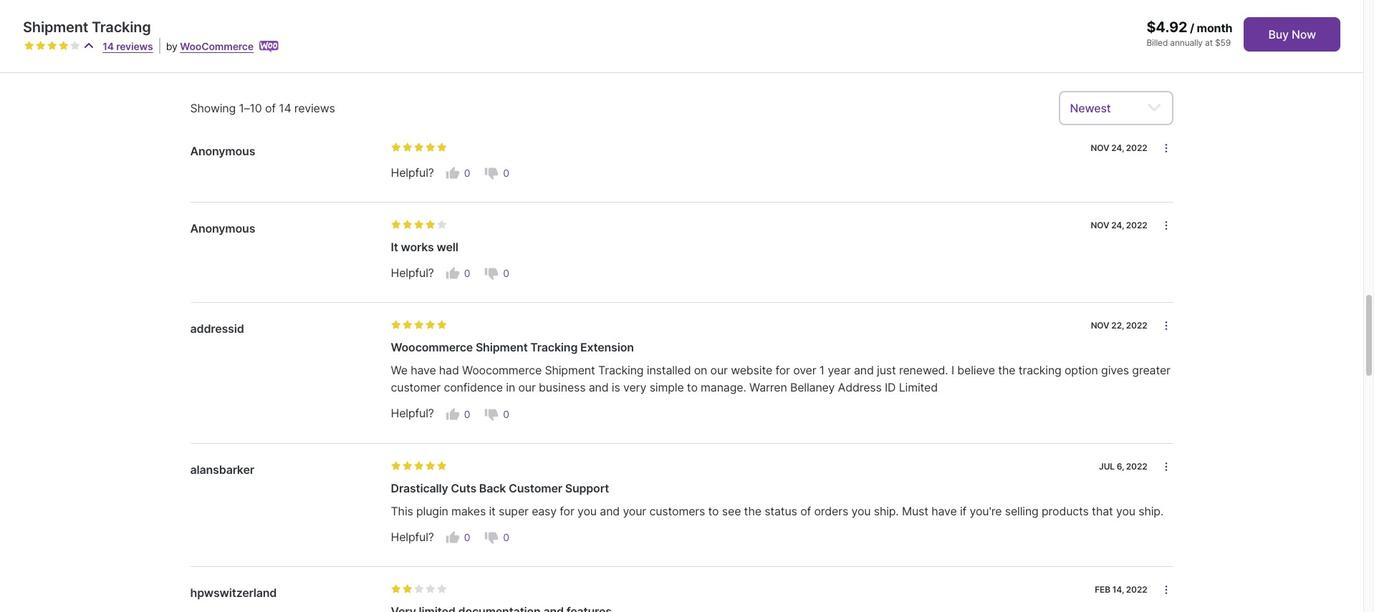 Task type: vqa. For each thing, say whether or not it's contained in the screenshot.
Open account menu icon
no



Task type: describe. For each thing, give the bounding box(es) containing it.
nov for helpful?
[[1091, 143, 1110, 153]]

0 for vote down image for cuts
[[503, 532, 509, 544]]

0 for vote up icon corresponding to shipment vote down image
[[464, 408, 470, 420]]

1 nov 24, 2022 from the top
[[1091, 143, 1148, 153]]

1 horizontal spatial 14
[[195, 33, 206, 45]]

rate product 1 star image for helpful?
[[391, 143, 401, 153]]

showing 1–10 of 14 reviews
[[190, 101, 335, 115]]

i
[[952, 364, 955, 378]]

rate product 5 stars image for helpful?
[[437, 143, 447, 153]]

$4.92 / month billed annually at $59
[[1147, 19, 1233, 48]]

well
[[437, 240, 458, 255]]

rate product 4 stars image for hpwswitzerland
[[425, 585, 435, 595]]

in
[[506, 381, 515, 395]]

support
[[565, 481, 609, 496]]

plugin
[[416, 504, 448, 518]]

0 for vote up icon for vote down icon
[[464, 167, 470, 179]]

very
[[623, 381, 647, 395]]

works
[[401, 240, 434, 255]]

option
[[1065, 364, 1098, 378]]

0 horizontal spatial our
[[518, 381, 536, 395]]

month
[[1197, 21, 1233, 35]]

rate product 3 stars image for helpful?
[[414, 143, 424, 153]]

addressid
[[190, 322, 244, 336]]

rate product 3 stars image for drastically cuts back customer support
[[414, 461, 424, 471]]

0 horizontal spatial shipment
[[23, 19, 88, 36]]

billed
[[1147, 37, 1168, 48]]

anonymous for 3rd rate product 1 star icon from the bottom of the page
[[190, 222, 255, 236]]

angle down image
[[1147, 100, 1162, 117]]

drastically
[[391, 481, 448, 496]]

nov 22, 2022
[[1091, 321, 1148, 331]]

over
[[793, 364, 817, 378]]

makes
[[451, 504, 486, 518]]

vote down image
[[485, 166, 499, 181]]

1 you from the left
[[578, 504, 597, 518]]

rate product 2 stars image for anonymous
[[402, 220, 412, 230]]

1 ship. from the left
[[874, 504, 899, 518]]

this
[[391, 504, 413, 518]]

business
[[539, 381, 586, 395]]

2 nov 24, 2022 from the top
[[1091, 220, 1148, 231]]

rate product 5 stars image for hpwswitzerland
[[437, 585, 447, 595]]

greater
[[1133, 364, 1171, 378]]

rate product 1 star image for drastically cuts back customer support
[[391, 461, 401, 471]]

it works well
[[391, 240, 458, 255]]

selling
[[1005, 504, 1039, 518]]

helpful? for anonymous
[[391, 266, 434, 280]]

vote up image for shipment vote down image
[[446, 407, 460, 422]]

helpful? for addressid
[[391, 407, 434, 421]]

1 vertical spatial rate product 1 star image
[[391, 585, 401, 595]]

woocommerce
[[180, 40, 254, 52]]

2 rate product 1 star image from the top
[[391, 220, 401, 230]]

confidence
[[444, 381, 503, 395]]

tracking
[[1019, 364, 1062, 378]]

that
[[1092, 504, 1113, 518]]

open options menu image for drastically cuts back customer support
[[1161, 461, 1172, 473]]

3 you from the left
[[1117, 504, 1136, 518]]

1 horizontal spatial tracking
[[531, 341, 578, 355]]

/
[[1190, 21, 1195, 35]]

by woocommerce
[[166, 40, 254, 52]]

0 for 3rd vote down image from the bottom
[[503, 268, 509, 280]]

orders
[[814, 504, 849, 518]]

shipment tracking
[[23, 19, 151, 36]]

1 horizontal spatial 14 reviews
[[195, 33, 245, 45]]

2022 for helpful?
[[1126, 143, 1148, 153]]

feb
[[1095, 585, 1111, 595]]

buy
[[1269, 27, 1289, 42]]

Newest field
[[1059, 91, 1173, 125]]

1 vertical spatial shipment
[[476, 341, 528, 355]]

0 vertical spatial woocommerce
[[391, 341, 473, 355]]

newest
[[1070, 101, 1111, 115]]

rate product 4 stars image for anonymous
[[425, 143, 435, 153]]

1 vote down image from the top
[[485, 267, 499, 281]]

extension
[[580, 341, 634, 355]]

drastically cuts back customer support
[[391, 481, 609, 496]]

0 vertical spatial 1
[[268, 36, 274, 50]]

have inside we have had woocommerce shipment tracking installed on our website for over 1 year and just renewed. i believe the tracking option gives greater customer confidence in our business and is very simple to manage.  warren bellaney address id limited
[[411, 364, 436, 378]]

1 horizontal spatial of
[[801, 504, 811, 518]]

renewed.
[[899, 364, 949, 378]]

24, for 3rd open options menu icon from the bottom
[[1112, 220, 1124, 231]]

simple
[[650, 381, 684, 395]]

warren
[[750, 381, 787, 395]]

jul 6, 2022
[[1099, 461, 1148, 472]]

rate product 5 stars image for addressid
[[437, 321, 447, 331]]

0 for shipment vote down image
[[503, 408, 509, 420]]

1 helpful? from the top
[[391, 166, 434, 180]]

see
[[722, 504, 741, 518]]

rate product 2 stars image for the top rate product 1 star image
[[36, 41, 46, 51]]

installed
[[647, 364, 691, 378]]

gives
[[1102, 364, 1129, 378]]

you're
[[970, 504, 1002, 518]]

for inside we have had woocommerce shipment tracking installed on our website for over 1 year and just renewed. i believe the tracking option gives greater customer confidence in our business and is very simple to manage.  warren bellaney address id limited
[[776, 364, 790, 378]]

1 horizontal spatial our
[[711, 364, 728, 378]]

easy
[[532, 504, 557, 518]]

2022 for woocommerce shipment tracking extension
[[1126, 321, 1148, 331]]

limited
[[899, 381, 938, 395]]

feb 14, 2022
[[1095, 585, 1148, 595]]

manage.
[[701, 381, 746, 395]]

4 rate product 3 stars image from the top
[[414, 585, 424, 595]]

showing
[[190, 101, 236, 115]]

1 vertical spatial and
[[589, 381, 609, 395]]

0 vertical spatial of
[[265, 101, 276, 115]]

status
[[765, 504, 797, 518]]

is
[[612, 381, 620, 395]]

2 vertical spatial and
[[600, 504, 620, 518]]

nov for woocommerce shipment tracking extension
[[1091, 321, 1110, 331]]

2 horizontal spatial 14
[[279, 101, 291, 115]]

products
[[1042, 504, 1089, 518]]

on
[[694, 364, 708, 378]]

$59
[[1215, 37, 1231, 48]]

5 2022 from the top
[[1126, 585, 1148, 595]]

rate product 5 stars image for anonymous
[[437, 220, 447, 230]]

woocommerce inside we have had woocommerce shipment tracking installed on our website for over 1 year and just renewed. i believe the tracking option gives greater customer confidence in our business and is very simple to manage.  warren bellaney address id limited
[[462, 364, 542, 378]]

0 for vote up image for anonymous
[[464, 268, 470, 280]]

$4.92
[[1147, 19, 1188, 36]]

this plugin makes it super easy for you and your customers to see the status of orders you ship. must have if you're selling products that you ship.
[[391, 504, 1164, 518]]

6,
[[1117, 461, 1124, 472]]

developed by woocommerce image
[[259, 41, 279, 52]]

1 horizontal spatial have
[[932, 504, 957, 518]]

vote up image for anonymous
[[446, 267, 460, 281]]

had
[[439, 364, 459, 378]]

address
[[838, 381, 882, 395]]



Task type: locate. For each thing, give the bounding box(es) containing it.
0 horizontal spatial the
[[744, 504, 762, 518]]

rate product 5 stars image
[[70, 41, 80, 51], [437, 220, 447, 230], [437, 321, 447, 331], [437, 585, 447, 595]]

1 vertical spatial rate product 4 stars image
[[425, 143, 435, 153]]

jul
[[1099, 461, 1115, 472]]

rate product 2 stars image for alansbarker
[[402, 461, 412, 471]]

customers
[[650, 504, 705, 518]]

2 anonymous from the top
[[190, 222, 255, 236]]

buy now link
[[1244, 17, 1341, 52]]

just
[[877, 364, 896, 378]]

1 rate product 1 star image from the top
[[391, 143, 401, 153]]

nov
[[1091, 143, 1110, 153], [1091, 220, 1110, 231], [1091, 321, 1110, 331]]

1 horizontal spatial 1
[[820, 364, 825, 378]]

2 horizontal spatial shipment
[[545, 364, 595, 378]]

1 horizontal spatial rate product 2 stars image
[[402, 143, 412, 153]]

1 vertical spatial nov
[[1091, 220, 1110, 231]]

1 anonymous from the top
[[190, 144, 255, 158]]

0 horizontal spatial 14 reviews
[[103, 40, 153, 52]]

0 vertical spatial rate product 3 stars image
[[47, 41, 57, 51]]

now
[[1292, 27, 1316, 42]]

2 vertical spatial nov
[[1091, 321, 1110, 331]]

shipment
[[23, 19, 88, 36], [476, 341, 528, 355], [545, 364, 595, 378]]

1 inside we have had woocommerce shipment tracking installed on our website for over 1 year and just renewed. i believe the tracking option gives greater customer confidence in our business and is very simple to manage.  warren bellaney address id limited
[[820, 364, 825, 378]]

you right orders
[[852, 504, 871, 518]]

rate product 2 stars image for addressid
[[402, 321, 412, 331]]

1 horizontal spatial rate product 1 star image
[[391, 585, 401, 595]]

0 vertical spatial vote down image
[[485, 267, 499, 281]]

1 horizontal spatial to
[[708, 504, 719, 518]]

rate product 1 star image
[[391, 143, 401, 153], [391, 220, 401, 230], [391, 321, 401, 331], [391, 461, 401, 471]]

1 vertical spatial nov 24, 2022
[[1091, 220, 1148, 231]]

website
[[731, 364, 773, 378]]

14 reviews left the 'by'
[[103, 40, 153, 52]]

you down support on the left of the page
[[578, 504, 597, 518]]

believe
[[958, 364, 995, 378]]

3 helpful? from the top
[[391, 407, 434, 421]]

rate product 1 star image for woocommerce shipment tracking extension
[[391, 321, 401, 331]]

reviews left the 'by'
[[116, 40, 153, 52]]

0 vertical spatial rate product 2 stars image
[[36, 41, 46, 51]]

we have had woocommerce shipment tracking installed on our website for over 1 year and just renewed. i believe the tracking option gives greater customer confidence in our business and is very simple to manage.  warren bellaney address id limited
[[391, 364, 1171, 395]]

0 horizontal spatial to
[[687, 381, 698, 395]]

2 you from the left
[[852, 504, 871, 518]]

1 vertical spatial rate product 3 stars image
[[414, 220, 424, 230]]

id
[[885, 381, 896, 395]]

and up address
[[854, 364, 874, 378]]

for right easy
[[560, 504, 575, 518]]

rate product 3 stars image for woocommerce shipment tracking extension
[[414, 321, 424, 331]]

your
[[623, 504, 646, 518]]

2 vertical spatial shipment
[[545, 364, 595, 378]]

14 right 1–10
[[279, 101, 291, 115]]

1 horizontal spatial rate product 3 stars image
[[414, 220, 424, 230]]

customer
[[391, 381, 441, 395]]

rate product 3 stars image
[[414, 143, 424, 153], [414, 321, 424, 331], [414, 461, 424, 471], [414, 585, 424, 595]]

1 vertical spatial for
[[560, 504, 575, 518]]

1 vertical spatial rate product 5 stars image
[[437, 461, 447, 471]]

24,
[[1112, 143, 1124, 153], [1112, 220, 1124, 231]]

to down on
[[687, 381, 698, 395]]

rate product 4 stars image up drastically
[[425, 461, 435, 471]]

0 vertical spatial anonymous
[[190, 144, 255, 158]]

anonymous for helpful?'s rate product 1 star icon
[[190, 144, 255, 158]]

2 rate product 4 stars image from the top
[[425, 321, 435, 331]]

0 vertical spatial the
[[998, 364, 1016, 378]]

1 vertical spatial rate product 4 stars image
[[425, 321, 435, 331]]

have up customer
[[411, 364, 436, 378]]

have
[[411, 364, 436, 378], [932, 504, 957, 518]]

1 left year
[[820, 364, 825, 378]]

rate product 4 stars image
[[425, 220, 435, 230], [425, 321, 435, 331], [425, 461, 435, 471]]

1 vote up image from the top
[[446, 166, 460, 181]]

1 vertical spatial our
[[518, 381, 536, 395]]

1 vertical spatial of
[[801, 504, 811, 518]]

2022 for drastically cuts back customer support
[[1126, 461, 1148, 472]]

hpwswitzerland
[[190, 586, 277, 600]]

for left over
[[776, 364, 790, 378]]

1 2022 from the top
[[1126, 143, 1148, 153]]

rate product 2 stars image
[[402, 220, 412, 230], [402, 321, 412, 331], [402, 461, 412, 471], [402, 585, 412, 595]]

cuts
[[451, 481, 477, 496]]

helpful?
[[391, 166, 434, 180], [391, 266, 434, 280], [391, 407, 434, 421], [391, 530, 434, 544]]

0 vertical spatial rate product 4 stars image
[[425, 220, 435, 230]]

2 2022 from the top
[[1126, 220, 1148, 231]]

1 vertical spatial tracking
[[531, 341, 578, 355]]

1 horizontal spatial for
[[776, 364, 790, 378]]

0 vertical spatial vote up image
[[446, 267, 460, 281]]

of
[[265, 101, 276, 115], [801, 504, 811, 518]]

14 right the 'by'
[[195, 33, 206, 45]]

2
[[268, 20, 275, 34]]

2 rate product 5 stars image from the top
[[437, 461, 447, 471]]

22,
[[1112, 321, 1124, 331]]

back
[[479, 481, 506, 496]]

of right status
[[801, 504, 811, 518]]

vote up image down well
[[446, 267, 460, 281]]

1 horizontal spatial reviews
[[208, 33, 245, 45]]

you right the that
[[1117, 504, 1136, 518]]

we
[[391, 364, 408, 378]]

4 helpful? from the top
[[391, 530, 434, 544]]

rate product 4 stars image up customer
[[425, 321, 435, 331]]

the right believe
[[998, 364, 1016, 378]]

rate product 2 stars image for hpwswitzerland
[[402, 585, 412, 595]]

0 vertical spatial nov
[[1091, 143, 1110, 153]]

you
[[578, 504, 597, 518], [852, 504, 871, 518], [1117, 504, 1136, 518]]

the right the see
[[744, 504, 762, 518]]

rate product 4 stars image up it works well
[[425, 220, 435, 230]]

rate product 2 stars image
[[36, 41, 46, 51], [402, 143, 412, 153]]

2 vote up image from the top
[[446, 531, 460, 545]]

it
[[489, 504, 496, 518]]

vote up image down confidence
[[446, 407, 460, 422]]

open options menu image
[[1161, 585, 1172, 596]]

14 reviews right the 'by'
[[195, 33, 245, 45]]

0 horizontal spatial you
[[578, 504, 597, 518]]

rate product 2 stars image for helpful?'s rate product 1 star icon
[[402, 143, 412, 153]]

0 horizontal spatial rate product 3 stars image
[[47, 41, 57, 51]]

vote down image for cuts
[[485, 531, 499, 545]]

and left your
[[600, 504, 620, 518]]

0 horizontal spatial for
[[560, 504, 575, 518]]

2 rate product 3 stars image from the top
[[414, 321, 424, 331]]

2 vertical spatial vote down image
[[485, 531, 499, 545]]

0 horizontal spatial rate product 1 star image
[[24, 41, 34, 51]]

1
[[268, 36, 274, 50], [820, 364, 825, 378]]

vote down image
[[485, 267, 499, 281], [485, 407, 499, 422], [485, 531, 499, 545]]

14 down shipment tracking
[[103, 40, 114, 52]]

vote up image for alansbarker
[[446, 531, 460, 545]]

our right the in
[[518, 381, 536, 395]]

have left if
[[932, 504, 957, 518]]

1 nov from the top
[[1091, 143, 1110, 153]]

4 rate product 2 stars image from the top
[[402, 585, 412, 595]]

2 horizontal spatial reviews
[[294, 101, 335, 115]]

woocommerce link
[[180, 40, 254, 52]]

bellaney
[[790, 381, 835, 395]]

0 horizontal spatial 1
[[268, 36, 274, 50]]

0 vertical spatial tracking
[[92, 19, 151, 36]]

2 vote down image from the top
[[485, 407, 499, 422]]

0 for vote up image related to alansbarker
[[464, 532, 470, 544]]

2 24, from the top
[[1112, 220, 1124, 231]]

to left the see
[[708, 504, 719, 518]]

1 down 2
[[268, 36, 274, 50]]

1 vertical spatial vote down image
[[485, 407, 499, 422]]

our
[[711, 364, 728, 378], [518, 381, 536, 395]]

1 horizontal spatial the
[[998, 364, 1016, 378]]

2 open options menu image from the top
[[1161, 220, 1172, 232]]

1 star, 0% of reviews element
[[268, 35, 291, 51]]

0 horizontal spatial have
[[411, 364, 436, 378]]

1 vertical spatial rate product 2 stars image
[[402, 143, 412, 153]]

1–10
[[239, 101, 262, 115]]

14
[[195, 33, 206, 45], [103, 40, 114, 52], [279, 101, 291, 115]]

1 vertical spatial the
[[744, 504, 762, 518]]

0 vertical spatial rate product 5 stars image
[[437, 143, 447, 153]]

1 vote up image from the top
[[446, 267, 460, 281]]

4 2022 from the top
[[1126, 461, 1148, 472]]

1 rate product 5 stars image from the top
[[437, 143, 447, 153]]

0 vertical spatial vote up image
[[446, 166, 460, 181]]

3 nov from the top
[[1091, 321, 1110, 331]]

must
[[902, 504, 929, 518]]

vote up image down makes at the left bottom of the page
[[446, 531, 460, 545]]

open options menu image for helpful?
[[1161, 143, 1172, 154]]

if
[[960, 504, 967, 518]]

1 rate product 3 stars image from the top
[[414, 143, 424, 153]]

14 reviews
[[195, 33, 245, 45], [103, 40, 153, 52]]

and
[[854, 364, 874, 378], [589, 381, 609, 395], [600, 504, 620, 518]]

2 helpful? from the top
[[391, 266, 434, 280]]

2 vertical spatial rate product 4 stars image
[[425, 461, 435, 471]]

0 horizontal spatial 14
[[103, 40, 114, 52]]

at
[[1205, 37, 1213, 48]]

1 open options menu image from the top
[[1161, 143, 1172, 154]]

woocommerce up the in
[[462, 364, 542, 378]]

rate product 5 stars image
[[437, 143, 447, 153], [437, 461, 447, 471]]

1 vertical spatial to
[[708, 504, 719, 518]]

tracking inside we have had woocommerce shipment tracking installed on our website for over 1 year and just renewed. i believe the tracking option gives greater customer confidence in our business and is very simple to manage.  warren bellaney address id limited
[[598, 364, 644, 378]]

the inside we have had woocommerce shipment tracking installed on our website for over 1 year and just renewed. i believe the tracking option gives greater customer confidence in our business and is very simple to manage.  warren bellaney address id limited
[[998, 364, 1016, 378]]

rate product 3 stars image down shipment tracking
[[47, 41, 57, 51]]

of right 1–10
[[265, 101, 276, 115]]

and left is
[[589, 381, 609, 395]]

1 vertical spatial woocommerce
[[462, 364, 542, 378]]

2 vertical spatial rate product 4 stars image
[[425, 585, 435, 595]]

2 vote up image from the top
[[446, 407, 460, 422]]

0
[[464, 167, 470, 179], [503, 167, 509, 179], [464, 268, 470, 280], [503, 268, 509, 280], [464, 408, 470, 420], [503, 408, 509, 420], [464, 532, 470, 544], [503, 532, 509, 544]]

buy now
[[1269, 27, 1316, 42]]

vote up image
[[446, 166, 460, 181], [446, 407, 460, 422]]

open options menu image
[[1161, 143, 1172, 154], [1161, 220, 1172, 232], [1161, 321, 1172, 332], [1161, 461, 1172, 473]]

reviews left developed by woocommerce icon
[[208, 33, 245, 45]]

14 reviews link
[[103, 40, 153, 52]]

to
[[687, 381, 698, 395], [708, 504, 719, 518]]

super
[[499, 504, 529, 518]]

alansbarker
[[190, 463, 254, 477]]

shipment inside we have had woocommerce shipment tracking installed on our website for over 1 year and just renewed. i believe the tracking option gives greater customer confidence in our business and is very simple to manage.  warren bellaney address id limited
[[545, 364, 595, 378]]

tracking up is
[[598, 364, 644, 378]]

rate product 3 stars image for the top rate product 1 star image
[[47, 41, 57, 51]]

3 open options menu image from the top
[[1161, 321, 1172, 332]]

reviews
[[208, 33, 245, 45], [116, 40, 153, 52], [294, 101, 335, 115]]

1 24, from the top
[[1112, 143, 1124, 153]]

0 horizontal spatial reviews
[[116, 40, 153, 52]]

3 rate product 2 stars image from the top
[[402, 461, 412, 471]]

reviews right 1–10
[[294, 101, 335, 115]]

24, for open options menu icon corresponding to helpful?
[[1112, 143, 1124, 153]]

rate product 4 stars image for woocommerce
[[425, 321, 435, 331]]

14,
[[1113, 585, 1124, 595]]

rate product 3 stars image
[[47, 41, 57, 51], [414, 220, 424, 230]]

3 rate product 4 stars image from the top
[[425, 461, 435, 471]]

rate product 1 star image
[[24, 41, 34, 51], [391, 585, 401, 595]]

0 vertical spatial have
[[411, 364, 436, 378]]

0 vertical spatial nov 24, 2022
[[1091, 143, 1148, 153]]

0 vertical spatial our
[[711, 364, 728, 378]]

1 rate product 4 stars image from the top
[[425, 220, 435, 230]]

3 rate product 3 stars image from the top
[[414, 461, 424, 471]]

1 horizontal spatial shipment
[[476, 341, 528, 355]]

woocommerce shipment tracking extension
[[391, 341, 634, 355]]

customer
[[509, 481, 562, 496]]

0 horizontal spatial tracking
[[92, 19, 151, 36]]

4 rate product 1 star image from the top
[[391, 461, 401, 471]]

2 horizontal spatial you
[[1117, 504, 1136, 518]]

helpful? for alansbarker
[[391, 530, 434, 544]]

ship. left must
[[874, 504, 899, 518]]

year
[[828, 364, 851, 378]]

0 vertical spatial rate product 1 star image
[[24, 41, 34, 51]]

1 vertical spatial anonymous
[[190, 222, 255, 236]]

by
[[166, 40, 177, 52]]

1 vertical spatial have
[[932, 504, 957, 518]]

1 horizontal spatial ship.
[[1139, 504, 1164, 518]]

3 rate product 1 star image from the top
[[391, 321, 401, 331]]

ship. right the that
[[1139, 504, 1164, 518]]

rate product 3 stars image for 3rd rate product 1 star icon from the bottom of the page
[[414, 220, 424, 230]]

0 for vote down icon
[[503, 167, 509, 179]]

vote down image for shipment
[[485, 407, 499, 422]]

woocommerce up had
[[391, 341, 473, 355]]

1 vertical spatial 24,
[[1112, 220, 1124, 231]]

it
[[391, 240, 398, 255]]

1 vertical spatial vote up image
[[446, 531, 460, 545]]

anonymous
[[190, 144, 255, 158], [190, 222, 255, 236]]

vote up image
[[446, 267, 460, 281], [446, 531, 460, 545]]

3 vote down image from the top
[[485, 531, 499, 545]]

4 open options menu image from the top
[[1161, 461, 1172, 473]]

3 2022 from the top
[[1126, 321, 1148, 331]]

2 vertical spatial tracking
[[598, 364, 644, 378]]

0 vertical spatial and
[[854, 364, 874, 378]]

0 vertical spatial 24,
[[1112, 143, 1124, 153]]

nov 24, 2022
[[1091, 143, 1148, 153], [1091, 220, 1148, 231]]

2 nov from the top
[[1091, 220, 1110, 231]]

vote up image for vote down icon
[[446, 166, 460, 181]]

0 horizontal spatial of
[[265, 101, 276, 115]]

tracking
[[92, 19, 151, 36], [531, 341, 578, 355], [598, 364, 644, 378]]

2 rate product 2 stars image from the top
[[402, 321, 412, 331]]

rate product 4 stars image for drastically
[[425, 461, 435, 471]]

1 rate product 2 stars image from the top
[[402, 220, 412, 230]]

1 vertical spatial vote up image
[[446, 407, 460, 422]]

our up "manage."
[[711, 364, 728, 378]]

0 vertical spatial shipment
[[23, 19, 88, 36]]

1 vertical spatial 1
[[820, 364, 825, 378]]

tracking up 14 reviews link
[[92, 19, 151, 36]]

0 vertical spatial rate product 4 stars image
[[59, 41, 69, 51]]

0 horizontal spatial ship.
[[874, 504, 899, 518]]

ship.
[[874, 504, 899, 518], [1139, 504, 1164, 518]]

rate product 5 stars image for drastically cuts back customer support
[[437, 461, 447, 471]]

rate product 4 stars image
[[59, 41, 69, 51], [425, 143, 435, 153], [425, 585, 435, 595]]

1 horizontal spatial you
[[852, 504, 871, 518]]

for
[[776, 364, 790, 378], [560, 504, 575, 518]]

rate product 3 stars image up works
[[414, 220, 424, 230]]

annually
[[1171, 37, 1203, 48]]

open options menu image for woocommerce shipment tracking extension
[[1161, 321, 1172, 332]]

vote up image left vote down icon
[[446, 166, 460, 181]]

0 horizontal spatial rate product 2 stars image
[[36, 41, 46, 51]]

woocommerce
[[391, 341, 473, 355], [462, 364, 542, 378]]

to inside we have had woocommerce shipment tracking installed on our website for over 1 year and just renewed. i believe the tracking option gives greater customer confidence in our business and is very simple to manage.  warren bellaney address id limited
[[687, 381, 698, 395]]

2 ship. from the left
[[1139, 504, 1164, 518]]

0 vertical spatial for
[[776, 364, 790, 378]]

2 horizontal spatial tracking
[[598, 364, 644, 378]]

tracking up the business
[[531, 341, 578, 355]]

2 stars, 21% of reviews element
[[268, 19, 292, 35]]

0 vertical spatial to
[[687, 381, 698, 395]]



